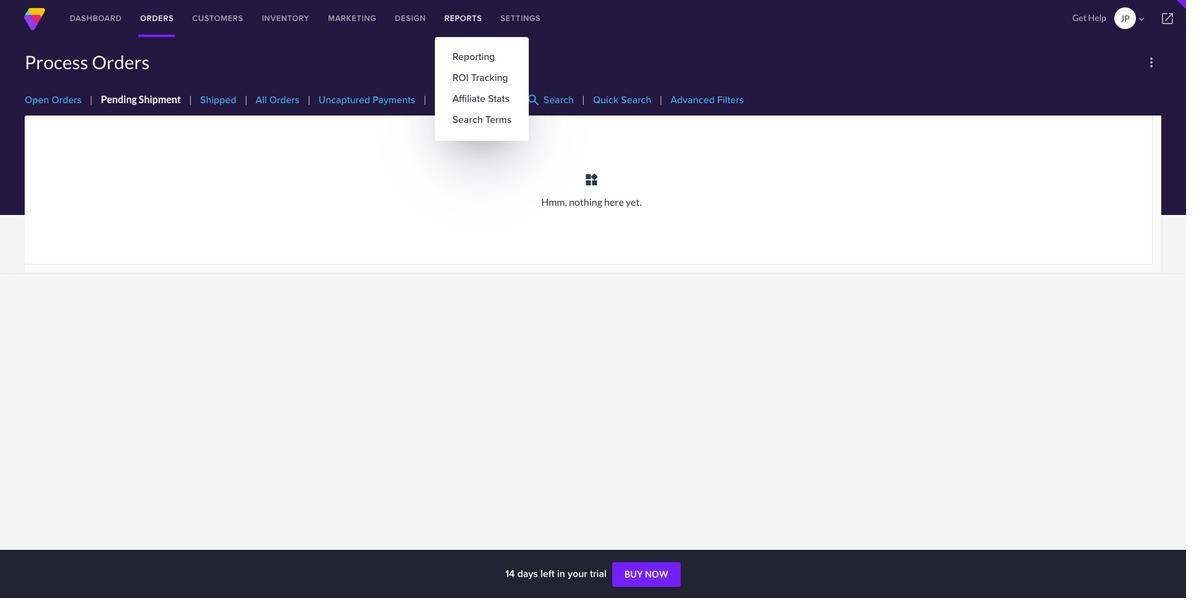 Task type: describe. For each thing, give the bounding box(es) containing it.
buy now
[[625, 569, 669, 580]]

search for search
[[544, 93, 574, 107]]

more_vert button
[[1142, 53, 1162, 72]]

advanced
[[671, 93, 715, 107]]

orders for open orders
[[52, 93, 82, 107]]

terms
[[486, 113, 512, 127]]

quick search
[[593, 93, 652, 107]]

open orders
[[25, 93, 82, 107]]

jp
[[1121, 13, 1131, 23]]

quick search link
[[593, 93, 652, 107]]

stats
[[488, 91, 510, 106]]

reporting
[[453, 49, 495, 64]]

4 | from the left
[[308, 94, 311, 105]]

tracking
[[471, 70, 509, 85]]

process orders
[[25, 51, 150, 73]]

days
[[518, 567, 538, 581]]

1 | from the left
[[90, 94, 93, 105]]

uncaptured payments
[[319, 93, 416, 107]]

pending shipment link
[[101, 94, 181, 105]]

uncaptured payments link
[[319, 93, 416, 107]]

search terms
[[453, 113, 512, 127]]

partial payments link
[[435, 93, 507, 107]]

shipped
[[200, 93, 237, 107]]

quick
[[593, 93, 619, 107]]

affiliate stats
[[453, 91, 510, 106]]

help
[[1089, 12, 1107, 23]]

marketing
[[328, 12, 377, 24]]

payments for uncaptured payments
[[373, 93, 416, 107]]

pending
[[101, 94, 137, 105]]

roi tracking link
[[435, 68, 529, 88]]

advanced filters
[[671, 93, 744, 107]]

7 | from the left
[[660, 94, 663, 105]]

customers
[[192, 12, 243, 24]]

reporting link
[[435, 47, 529, 67]]

get help
[[1073, 12, 1107, 23]]

design
[[395, 12, 426, 24]]

nothing
[[569, 196, 603, 208]]

14
[[506, 567, 515, 581]]

widgets
[[584, 172, 599, 187]]

hmm, nothing here yet.
[[542, 196, 642, 208]]

affiliate stats link
[[435, 89, 529, 109]]

process
[[25, 51, 88, 73]]

search terms link
[[435, 110, 529, 130]]

hmm,
[[542, 196, 567, 208]]

yet.
[[626, 196, 642, 208]]

inventory
[[262, 12, 310, 24]]

open orders link
[[25, 93, 82, 107]]

here
[[605, 196, 624, 208]]

2 | from the left
[[189, 94, 192, 105]]

more_vert
[[1145, 55, 1160, 70]]

partial
[[435, 93, 462, 107]]

6 | from the left
[[582, 94, 585, 105]]

now
[[645, 569, 669, 580]]



Task type: locate. For each thing, give the bounding box(es) containing it.
search down partial payments link at the top left
[[453, 113, 483, 127]]

|
[[90, 94, 93, 105], [189, 94, 192, 105], [245, 94, 248, 105], [308, 94, 311, 105], [424, 94, 427, 105], [582, 94, 585, 105], [660, 94, 663, 105]]

in
[[558, 567, 566, 581]]

get
[[1073, 12, 1087, 23]]

filters
[[718, 93, 744, 107]]

| left partial
[[424, 94, 427, 105]]

partial payments
[[435, 93, 507, 107]]

search inside search search
[[544, 93, 574, 107]]

dashboard
[[70, 12, 122, 24]]

payments
[[373, 93, 416, 107], [465, 93, 507, 107]]

shipment
[[139, 94, 181, 105]]

orders for all orders
[[270, 93, 300, 107]]

reports
[[445, 12, 482, 24]]

shipped link
[[200, 93, 237, 107]]

0 horizontal spatial search
[[453, 113, 483, 127]]

all orders
[[256, 93, 300, 107]]

| left pending
[[90, 94, 93, 105]]

affiliate
[[453, 91, 486, 106]]

search right the search at the top of page
[[544, 93, 574, 107]]

roi
[[453, 70, 469, 85]]

roi tracking
[[453, 70, 509, 85]]

dashboard link
[[61, 0, 131, 37]]

5 | from the left
[[424, 94, 427, 105]]

| left quick
[[582, 94, 585, 105]]

1 horizontal spatial search
[[544, 93, 574, 107]]

left
[[541, 567, 555, 581]]

search for quick
[[621, 93, 652, 107]]

search right quick
[[621, 93, 652, 107]]

search search
[[527, 93, 574, 108]]

trial
[[590, 567, 607, 581]]

| right the all orders
[[308, 94, 311, 105]]

1 payments from the left
[[373, 93, 416, 107]]

| left shipped at the left of the page
[[189, 94, 192, 105]]

all
[[256, 93, 267, 107]]


[[1161, 11, 1176, 26]]

14 days left in your trial
[[506, 567, 609, 581]]

all orders link
[[256, 93, 300, 107]]

1 horizontal spatial payments
[[465, 93, 507, 107]]

search
[[544, 93, 574, 107], [621, 93, 652, 107], [453, 113, 483, 127]]

search
[[527, 93, 541, 108]]


[[1137, 14, 1148, 25]]

settings
[[501, 12, 541, 24]]

2 payments from the left
[[465, 93, 507, 107]]

open
[[25, 93, 49, 107]]

3 | from the left
[[245, 94, 248, 105]]

| left advanced
[[660, 94, 663, 105]]

uncaptured
[[319, 93, 370, 107]]

2 horizontal spatial search
[[621, 93, 652, 107]]

0 horizontal spatial payments
[[373, 93, 416, 107]]

buy now link
[[613, 563, 681, 587]]

your
[[568, 567, 588, 581]]

payments for partial payments
[[465, 93, 507, 107]]

advanced filters link
[[671, 93, 744, 107]]

| left all
[[245, 94, 248, 105]]

orders for process orders
[[92, 51, 150, 73]]

orders right open at the left of the page
[[52, 93, 82, 107]]

buy
[[625, 569, 643, 580]]

pending shipment
[[101, 94, 181, 105]]

orders
[[140, 12, 174, 24], [92, 51, 150, 73], [52, 93, 82, 107], [270, 93, 300, 107]]

 link
[[1150, 0, 1187, 37]]

orders up pending
[[92, 51, 150, 73]]

orders left 'customers'
[[140, 12, 174, 24]]

orders right all
[[270, 93, 300, 107]]



Task type: vqa. For each thing, say whether or not it's contained in the screenshot.
Affiliate Stats link
yes



